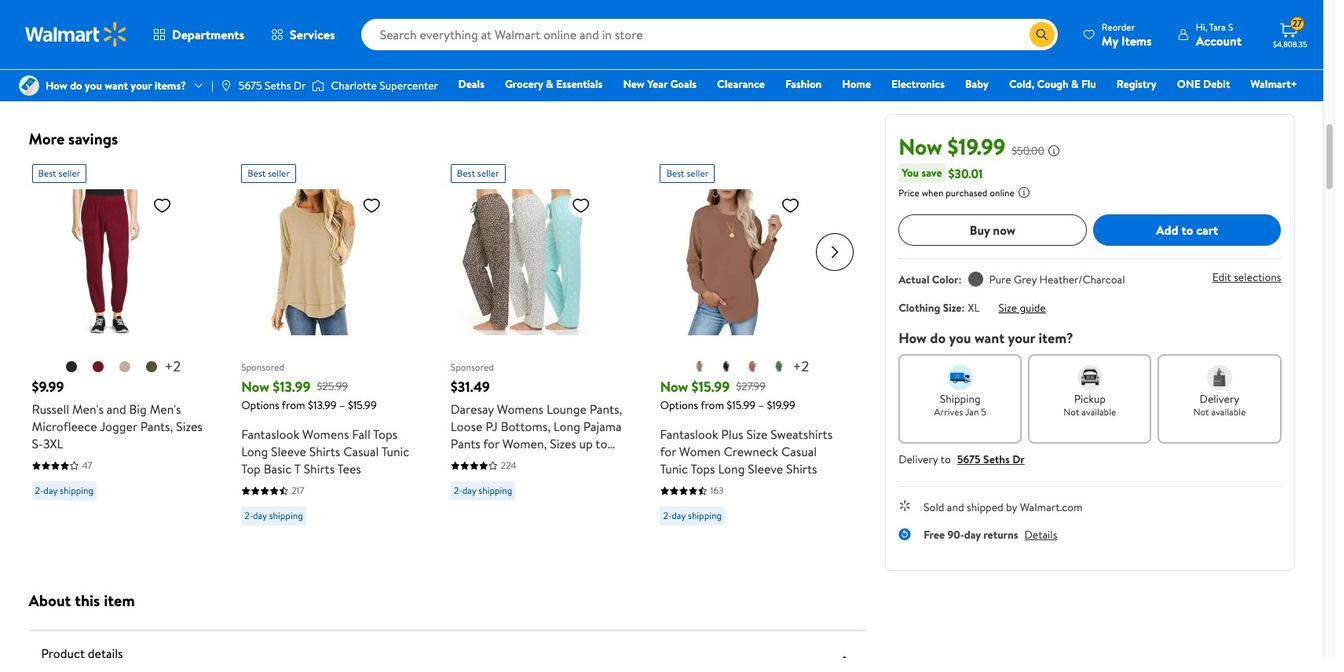 Task type: describe. For each thing, give the bounding box(es) containing it.
your for item?
[[1008, 328, 1035, 348]]

– inside now $15.99 $27.99 options from $15.99 – $19.99
[[758, 397, 764, 413]]

best seller for daresay womens lounge pants, loose pj bottoms, long pajama pants for women, sizes up to 2xl (pack of 4)
[[457, 167, 499, 180]]

bottoms,
[[501, 418, 551, 435]]

and inside "$9.99 russell men's and big men's microfleece jogger pants, sizes s-3xl"
[[107, 401, 126, 418]]

 image for 5675 seths dr
[[220, 79, 232, 92]]

not for delivery
[[1194, 405, 1209, 419]]

grocery
[[505, 76, 543, 92]]

shirts for now $13.99
[[304, 460, 335, 478]]

sold and shipped by walmart.com
[[924, 500, 1083, 515]]

from inside sponsored now $13.99 $25.99 options from $13.99 – $15.99
[[282, 397, 305, 413]]

2 & from the left
[[1072, 76, 1079, 92]]

new
[[623, 76, 645, 92]]

0 horizontal spatial dr
[[294, 78, 306, 93]]

2 men's from the left
[[150, 401, 181, 418]]

edit selections button
[[1213, 270, 1282, 285]]

add to cart button
[[1093, 214, 1282, 246]]

seller for options from $13.99 – $15.99
[[268, 167, 290, 180]]

1 vertical spatial 5675
[[957, 452, 981, 467]]

arrives
[[934, 405, 963, 419]]

217
[[292, 484, 304, 497]]

$15.99 down $27.99
[[727, 397, 756, 413]]

clear search field text image
[[1011, 28, 1023, 41]]

available in additional 2 variants element for russell men's and big men's microfleece jogger pants, sizes s-3xl
[[165, 357, 181, 376]]

add to cart
[[1156, 221, 1219, 239]]

buy
[[970, 221, 990, 239]]

departments button
[[140, 16, 258, 53]]

shipping down the 47
[[60, 484, 94, 497]]

fantaslook womens fall tops long sleeve shirts casual tunic top basic t shirts tees image
[[241, 189, 387, 335]]

best for options from $13.99 – $15.99
[[248, 167, 266, 180]]

details button
[[1025, 527, 1058, 543]]

now for now $19.99
[[899, 131, 943, 162]]

fantaslook for $15.99
[[660, 426, 718, 443]]

sleeve inside fantaslook plus size sweatshirts for women crewneck casual tunic tops long sleeve shirts
[[748, 460, 783, 478]]

intent image for shipping image
[[948, 365, 973, 390]]

price when purchased online
[[899, 186, 1015, 200]]

casual for $13.99
[[343, 443, 379, 460]]

47
[[82, 459, 92, 472]]

xl
[[968, 300, 980, 316]]

how for how do you want your items?
[[46, 78, 67, 93]]

search icon image
[[1036, 28, 1049, 41]]

2xl
[[451, 452, 471, 470]]

crewneck
[[724, 443, 778, 460]]

shirts for now $15.99
[[786, 460, 817, 478]]

free
[[924, 527, 945, 543]]

s
[[1228, 20, 1234, 33]]

$19.99 inside now $15.99 $27.99 options from $15.99 – $19.99
[[767, 397, 796, 413]]

shipping up goals
[[688, 59, 722, 72]]

pickup
[[1074, 391, 1106, 407]]

to for delivery
[[941, 452, 951, 467]]

buy now button
[[899, 214, 1087, 246]]

jan
[[965, 405, 979, 419]]

big
[[129, 401, 147, 418]]

now $15.99 $27.99 options from $15.99 – $19.99
[[660, 377, 796, 413]]

free 90-day returns details
[[924, 527, 1058, 543]]

$27.99
[[736, 378, 766, 394]]

grocery & essentials
[[505, 76, 603, 92]]

how do you want your item?
[[899, 328, 1074, 348]]

for inside sponsored $31.49 daresay womens lounge pants, loose pj bottoms, long pajama pants for women, sizes up to 2xl (pack of 4)
[[483, 435, 500, 452]]

90-
[[948, 527, 964, 543]]

now for now $15.99 $27.99 options from $15.99 – $19.99
[[660, 377, 688, 397]]

shipping down "163" at the right
[[688, 509, 722, 522]]

heather/charcoal
[[1040, 272, 1125, 288]]

1 & from the left
[[546, 76, 553, 92]]

product details image
[[835, 650, 854, 658]]

buy now
[[970, 221, 1016, 239]]

hi,
[[1196, 20, 1208, 33]]

best for options from $15.99 – $19.99
[[667, 167, 685, 180]]

add to favorites list, fantaslook womens fall tops long sleeve shirts casual tunic top basic t shirts tees image
[[362, 196, 381, 215]]

now inside sponsored now $13.99 $25.99 options from $13.99 – $15.99
[[241, 377, 269, 397]]

grey
[[1014, 272, 1037, 288]]

fantaslook plus size sweatshirts for women crewneck casual tunic tops long sleeve shirts image
[[660, 189, 806, 335]]

flu
[[1082, 76, 1096, 92]]

– inside sponsored now $13.99 $25.99 options from $13.99 – $15.99
[[339, 397, 345, 413]]

next slide for more savings list image
[[816, 233, 854, 271]]

add
[[1156, 221, 1179, 239]]

shipped
[[967, 500, 1004, 515]]

now $19.99
[[899, 131, 1006, 162]]

more savings
[[29, 128, 118, 149]]

basic
[[264, 460, 292, 478]]

shipping down 217
[[269, 509, 303, 522]]

 image for charlotte supercenter
[[312, 78, 325, 93]]

selections
[[1234, 270, 1282, 285]]

fashion
[[785, 76, 822, 92]]

: for color
[[959, 272, 962, 288]]

0 vertical spatial seths
[[265, 78, 291, 93]]

product group containing 2-day shipping
[[660, 0, 835, 95]]

shipping arrives jan 5
[[934, 391, 987, 419]]

goals
[[670, 76, 697, 92]]

$31.49
[[451, 377, 490, 397]]

shipping down 224
[[479, 484, 512, 497]]

not for pickup
[[1064, 405, 1080, 419]]

sponsored for $31.49
[[451, 360, 494, 374]]

home
[[842, 76, 871, 92]]

save
[[922, 165, 942, 181]]

$9.99 russell men's and big men's microfleece jogger pants, sizes s-3xl
[[32, 377, 202, 452]]

size guide
[[999, 300, 1046, 316]]

long inside fantaslook womens fall tops long sleeve shirts casual tunic top basic t shirts tees
[[241, 443, 268, 460]]

more
[[29, 128, 65, 149]]

by
[[1006, 500, 1017, 515]]

best for russell men's and big men's microfleece jogger pants, sizes s-3xl
[[38, 167, 56, 180]]

1 horizontal spatial size
[[943, 300, 962, 316]]

tunic for now $15.99
[[660, 460, 688, 478]]

sold
[[924, 500, 945, 515]]

delivery not available
[[1194, 391, 1246, 419]]

want for items?
[[105, 78, 128, 93]]

womens inside fantaslook womens fall tops long sleeve shirts casual tunic top basic t shirts tees
[[302, 426, 349, 443]]

: for size
[[962, 300, 965, 316]]

walmart+ link
[[1244, 75, 1305, 93]]

add to favorites list, daresay womens lounge pants, loose pj bottoms, long pajama pants for women, sizes up to 2xl (pack of 4) image
[[572, 196, 591, 215]]

shipping
[[940, 391, 981, 407]]

best seller for options from $13.99 – $15.99
[[248, 167, 290, 180]]

$4,808.35
[[1273, 38, 1307, 49]]

sponsored $31.49 daresay womens lounge pants, loose pj bottoms, long pajama pants for women, sizes up to 2xl (pack of 4)
[[451, 360, 622, 470]]

product group containing $31.49
[[451, 158, 626, 532]]

new year goals
[[623, 76, 697, 92]]

pickup not available
[[1064, 391, 1117, 419]]

Search search field
[[361, 19, 1058, 50]]

clearance link
[[710, 75, 772, 93]]

clothing
[[899, 300, 941, 316]]

walmart+
[[1251, 76, 1298, 92]]

of
[[507, 452, 518, 470]]

actual
[[899, 272, 930, 288]]

online
[[990, 186, 1015, 200]]

fall
[[352, 426, 371, 443]]

options inside now $15.99 $27.99 options from $15.99 – $19.99
[[660, 397, 698, 413]]

russell
[[32, 401, 69, 418]]

sizes inside sponsored $31.49 daresay womens lounge pants, loose pj bottoms, long pajama pants for women, sizes up to 2xl (pack of 4)
[[550, 435, 576, 452]]

supercenter
[[380, 78, 438, 93]]

debit
[[1204, 76, 1230, 92]]

3812
[[501, 16, 519, 29]]

t
[[294, 460, 301, 478]]

about
[[29, 590, 71, 611]]

pure
[[989, 272, 1011, 288]]

jogger
[[100, 418, 137, 435]]

charlotte
[[331, 78, 377, 93]]

black image
[[720, 361, 733, 373]]

$9.99
[[32, 377, 64, 397]]

walmart image
[[25, 22, 127, 47]]

reorder
[[1102, 20, 1135, 33]]

0 vertical spatial $13.99
[[273, 377, 311, 397]]

details
[[1025, 527, 1058, 543]]

$15.99 inside sponsored now $13.99 $25.99 options from $13.99 – $15.99
[[348, 397, 377, 413]]

deals link
[[451, 75, 492, 93]]

services button
[[258, 16, 348, 53]]



Task type: locate. For each thing, give the bounding box(es) containing it.
0 horizontal spatial to
[[596, 435, 608, 452]]

0 horizontal spatial for
[[483, 435, 500, 452]]

long left pajama
[[554, 418, 580, 435]]

fantaslook up basic on the bottom
[[241, 426, 299, 443]]

1 horizontal spatial your
[[1008, 328, 1035, 348]]

0 vertical spatial do
[[70, 78, 82, 93]]

available in additional 2 variants element right smoky olive image
[[165, 357, 181, 376]]

sizes inside "$9.99 russell men's and big men's microfleece jogger pants, sizes s-3xl"
[[176, 418, 202, 435]]

1 vertical spatial how
[[899, 328, 927, 348]]

how down "clothing"
[[899, 328, 927, 348]]

do down walmart image
[[70, 78, 82, 93]]

shipping up how do you want your items?
[[60, 16, 94, 29]]

1 horizontal spatial casual
[[781, 443, 817, 460]]

from
[[282, 397, 305, 413], [701, 397, 724, 413]]

$15.99 down coffee icon
[[692, 377, 730, 397]]

0 horizontal spatial pants,
[[140, 418, 173, 435]]

27
[[1293, 17, 1303, 30]]

now
[[993, 221, 1016, 239]]

4 seller from the left
[[687, 167, 709, 180]]

sponsored now $13.99 $25.99 options from $13.99 – $15.99
[[241, 360, 377, 413]]

womens left fall
[[302, 426, 349, 443]]

0 horizontal spatial –
[[339, 397, 345, 413]]

1 horizontal spatial sponsored
[[451, 360, 494, 374]]

actual color :
[[899, 272, 962, 288]]

not down intent image for delivery
[[1194, 405, 1209, 419]]

tops up "163" at the right
[[691, 460, 715, 478]]

1 horizontal spatial  image
[[312, 78, 325, 93]]

sponsored
[[241, 360, 284, 374], [451, 360, 494, 374]]

1 horizontal spatial available in additional 2 variants element
[[793, 357, 809, 376]]

pants,
[[590, 401, 622, 418], [140, 418, 173, 435]]

$15.99 up fall
[[348, 397, 377, 413]]

pants, right 'lounge'
[[590, 401, 622, 418]]

0 vertical spatial and
[[107, 401, 126, 418]]

2 – from the left
[[758, 397, 764, 413]]

sizes left up
[[550, 435, 576, 452]]

& right grocery
[[546, 76, 553, 92]]

this
[[75, 590, 100, 611]]

0 horizontal spatial long
[[241, 443, 268, 460]]

1 vertical spatial dr
[[1013, 452, 1025, 467]]

cold, cough & flu link
[[1002, 75, 1103, 93]]

4 best from the left
[[667, 167, 685, 180]]

1 vertical spatial tops
[[691, 460, 715, 478]]

best
[[38, 167, 56, 180], [248, 167, 266, 180], [457, 167, 475, 180], [667, 167, 685, 180]]

to for add
[[1182, 221, 1194, 239]]

0 horizontal spatial seths
[[265, 78, 291, 93]]

add to favorites list, russell men's and big men's microfleece jogger pants, sizes s-3xl image
[[153, 196, 172, 215]]

3 seller from the left
[[477, 167, 499, 180]]

women
[[679, 443, 721, 460]]

0 horizontal spatial womens
[[302, 426, 349, 443]]

163
[[710, 484, 724, 497]]

shipping
[[60, 16, 94, 29], [269, 16, 303, 29], [479, 41, 512, 55], [688, 59, 722, 72], [60, 484, 94, 497], [479, 484, 512, 497], [269, 509, 303, 522], [688, 509, 722, 522]]

$30.01
[[949, 165, 983, 182]]

casual right crewneck on the right bottom of the page
[[781, 443, 817, 460]]

delivery for not
[[1200, 391, 1240, 407]]

1 horizontal spatial long
[[554, 418, 580, 435]]

you save $30.01
[[902, 165, 983, 182]]

0 horizontal spatial tunic
[[381, 443, 409, 460]]

you
[[902, 165, 919, 181]]

2 from from the left
[[701, 397, 724, 413]]

– down $25.99
[[339, 397, 345, 413]]

seths up the sold and shipped by walmart.com
[[984, 452, 1010, 467]]

departments
[[172, 26, 244, 43]]

learn more about strikethrough prices image
[[1048, 145, 1060, 157]]

1 horizontal spatial dr
[[1013, 452, 1025, 467]]

size left xl
[[943, 300, 962, 316]]

1 men's from the left
[[72, 401, 104, 418]]

2-
[[35, 16, 43, 29], [244, 16, 253, 29], [454, 41, 462, 55], [663, 59, 672, 72], [35, 484, 43, 497], [454, 484, 462, 497], [244, 509, 253, 522], [663, 509, 672, 522]]

casual right t
[[343, 443, 379, 460]]

1 available in additional 2 variants element from the left
[[165, 357, 181, 376]]

long inside sponsored $31.49 daresay womens lounge pants, loose pj bottoms, long pajama pants for women, sizes up to 2xl (pack of 4)
[[554, 418, 580, 435]]

add to favorites list, fantaslook plus size sweatshirts for women crewneck casual tunic tops long sleeve shirts image
[[781, 196, 800, 215]]

1 horizontal spatial and
[[947, 500, 964, 515]]

0 horizontal spatial your
[[131, 78, 152, 93]]

tara
[[1210, 20, 1226, 33]]

size right plus
[[747, 426, 768, 443]]

1 horizontal spatial sleeve
[[748, 460, 783, 478]]

1 horizontal spatial +2
[[793, 357, 809, 376]]

seller for russell men's and big men's microfleece jogger pants, sizes s-3xl
[[59, 167, 80, 180]]

0 vertical spatial dr
[[294, 78, 306, 93]]

men's right big
[[150, 401, 181, 418]]

0 horizontal spatial size
[[747, 426, 768, 443]]

0 horizontal spatial &
[[546, 76, 553, 92]]

womens up women,
[[497, 401, 544, 418]]

1 horizontal spatial now
[[660, 377, 688, 397]]

2 available from the left
[[1212, 405, 1246, 419]]

– down $27.99
[[758, 397, 764, 413]]

0 horizontal spatial $19.99
[[767, 397, 796, 413]]

tops
[[373, 426, 398, 443], [691, 460, 715, 478]]

3xl
[[43, 435, 63, 452]]

grey mauve image
[[118, 361, 131, 373]]

1 horizontal spatial to
[[941, 452, 951, 467]]

0 vertical spatial your
[[131, 78, 152, 93]]

0 horizontal spatial sizes
[[176, 418, 202, 435]]

you
[[85, 78, 102, 93], [949, 328, 971, 348]]

0 horizontal spatial how
[[46, 78, 67, 93]]

shipping down 3812
[[479, 41, 512, 55]]

1 horizontal spatial 5675
[[957, 452, 981, 467]]

men's right russell
[[72, 401, 104, 418]]

now inside now $15.99 $27.99 options from $15.99 – $19.99
[[660, 377, 688, 397]]

0 vertical spatial $19.99
[[948, 131, 1006, 162]]

$13.99 left $25.99
[[273, 377, 311, 397]]

0 vertical spatial womens
[[497, 401, 544, 418]]

1 horizontal spatial seths
[[984, 452, 1010, 467]]

available in additional 2 variants element right the green icon
[[793, 357, 809, 376]]

product group containing 3812
[[451, 0, 626, 95]]

best for daresay womens lounge pants, loose pj bottoms, long pajama pants for women, sizes up to 2xl (pack of 4)
[[457, 167, 475, 180]]

1 horizontal spatial how
[[899, 328, 927, 348]]

5675 seths dr button
[[957, 452, 1025, 467]]

tunic inside fantaslook womens fall tops long sleeve shirts casual tunic top basic t shirts tees
[[381, 443, 409, 460]]

edit
[[1213, 270, 1232, 285]]

pink image
[[747, 361, 759, 373]]

1 options from the left
[[241, 397, 279, 413]]

pants
[[451, 435, 481, 452]]

best seller for russell men's and big men's microfleece jogger pants, sizes s-3xl
[[38, 167, 80, 180]]

0 horizontal spatial from
[[282, 397, 305, 413]]

1 horizontal spatial available
[[1212, 405, 1246, 419]]

1 not from the left
[[1064, 405, 1080, 419]]

1 vertical spatial $19.99
[[767, 397, 796, 413]]

not inside delivery not available
[[1194, 405, 1209, 419]]

+2
[[165, 357, 181, 376], [793, 357, 809, 376]]

when
[[922, 186, 944, 200]]

0 vertical spatial want
[[105, 78, 128, 93]]

dr down services dropdown button
[[294, 78, 306, 93]]

seths down services dropdown button
[[265, 78, 291, 93]]

shipping up 5675 seths dr
[[269, 16, 303, 29]]

fantaslook inside fantaslook womens fall tops long sleeve shirts casual tunic top basic t shirts tees
[[241, 426, 299, 443]]

womens inside sponsored $31.49 daresay womens lounge pants, loose pj bottoms, long pajama pants for women, sizes up to 2xl (pack of 4)
[[497, 401, 544, 418]]

1 horizontal spatial want
[[975, 328, 1005, 348]]

1 horizontal spatial sizes
[[550, 435, 576, 452]]

from up plus
[[701, 397, 724, 413]]

sleeve
[[271, 443, 306, 460], [748, 460, 783, 478]]

long up "163" at the right
[[718, 460, 745, 478]]

+2 for options from $15.99 – $19.99
[[793, 357, 809, 376]]

1 horizontal spatial fantaslook
[[660, 426, 718, 443]]

registry
[[1117, 76, 1157, 92]]

2 horizontal spatial size
[[999, 300, 1017, 316]]

2 best seller from the left
[[248, 167, 290, 180]]

items
[[1122, 32, 1152, 49]]

1 vertical spatial $13.99
[[308, 397, 337, 413]]

want for item?
[[975, 328, 1005, 348]]

&
[[546, 76, 553, 92], [1072, 76, 1079, 92]]

available down intent image for pickup
[[1082, 405, 1117, 419]]

1 seller from the left
[[59, 167, 80, 180]]

fantaslook plus size sweatshirts for women crewneck casual tunic tops long sleeve shirts
[[660, 426, 833, 478]]

$13.99 down $25.99
[[308, 397, 337, 413]]

registry link
[[1110, 75, 1164, 93]]

do for how do you want your items?
[[70, 78, 82, 93]]

shirts inside fantaslook plus size sweatshirts for women crewneck casual tunic tops long sleeve shirts
[[786, 460, 817, 478]]

plus
[[721, 426, 744, 443]]

options down coffee icon
[[660, 397, 698, 413]]

$19.99 up sweatshirts
[[767, 397, 796, 413]]

your for items?
[[131, 78, 152, 93]]

$19.99
[[948, 131, 1006, 162], [767, 397, 796, 413]]

to inside sponsored $31.49 daresay womens lounge pants, loose pj bottoms, long pajama pants for women, sizes up to 2xl (pack of 4)
[[596, 435, 608, 452]]

product group
[[451, 0, 626, 95], [660, 0, 835, 95], [32, 158, 207, 532], [241, 158, 416, 532], [451, 158, 626, 532], [660, 158, 835, 532]]

item?
[[1039, 328, 1074, 348]]

want down xl
[[975, 328, 1005, 348]]

pants, right 'jogger'
[[140, 418, 173, 435]]

1 horizontal spatial for
[[660, 443, 676, 460]]

0 horizontal spatial  image
[[220, 79, 232, 92]]

intent image for delivery image
[[1207, 365, 1232, 390]]

daresay womens lounge pants, loose pj bottoms, long pajama pants for women, sizes up to 2xl (pack of 4) image
[[451, 189, 597, 335]]

2 sponsored from the left
[[451, 360, 494, 374]]

2 available in additional 2 variants element from the left
[[793, 357, 809, 376]]

2 horizontal spatial now
[[899, 131, 943, 162]]

 image left the charlotte
[[312, 78, 325, 93]]

casual inside fantaslook womens fall tops long sleeve shirts casual tunic top basic t shirts tees
[[343, 443, 379, 460]]

cold, cough & flu
[[1009, 76, 1096, 92]]

green image
[[773, 361, 786, 373]]

1 horizontal spatial delivery
[[1200, 391, 1240, 407]]

to left the 5675 seths dr button
[[941, 452, 951, 467]]

hi, tara s account
[[1196, 20, 1242, 49]]

casual inside fantaslook plus size sweatshirts for women crewneck casual tunic tops long sleeve shirts
[[781, 443, 817, 460]]

from up fantaslook womens fall tops long sleeve shirts casual tunic top basic t shirts tees
[[282, 397, 305, 413]]

and left big
[[107, 401, 126, 418]]

$19.99 up the $30.01 on the right top of page
[[948, 131, 1006, 162]]

sleeve up 217
[[271, 443, 306, 460]]

1 – from the left
[[339, 397, 345, 413]]

available in additional 2 variants element for options from $15.99 – $19.99
[[793, 357, 809, 376]]

0 horizontal spatial do
[[70, 78, 82, 93]]

options up top
[[241, 397, 279, 413]]

day
[[43, 16, 57, 29], [253, 16, 267, 29], [462, 41, 476, 55], [672, 59, 686, 72], [43, 484, 57, 497], [462, 484, 476, 497], [253, 509, 267, 522], [672, 509, 686, 522], [964, 527, 981, 543]]

–
[[339, 397, 345, 413], [758, 397, 764, 413]]

1 available from the left
[[1082, 405, 1117, 419]]

coffee image
[[693, 361, 706, 373]]

russell men's and big men's microfleece jogger pants, sizes s-3xl image
[[32, 189, 178, 335]]

services
[[290, 26, 335, 43]]

available in additional 2 variants element
[[165, 357, 181, 376], [793, 357, 809, 376]]

0 horizontal spatial available in additional 2 variants element
[[165, 357, 181, 376]]

not inside pickup not available
[[1064, 405, 1080, 419]]

available down intent image for delivery
[[1212, 405, 1246, 419]]

fantaslook for now
[[241, 426, 299, 443]]

: up clothing size : xl
[[959, 272, 962, 288]]

1 fantaslook from the left
[[241, 426, 299, 443]]

color
[[932, 272, 959, 288]]

cart
[[1197, 221, 1219, 239]]

224
[[501, 459, 517, 472]]

seller
[[59, 167, 80, 180], [268, 167, 290, 180], [477, 167, 499, 180], [687, 167, 709, 180]]

electronics
[[892, 76, 945, 92]]

pants, inside "$9.99 russell men's and big men's microfleece jogger pants, sizes s-3xl"
[[140, 418, 173, 435]]

5675
[[239, 78, 262, 93], [957, 452, 981, 467]]

how up more
[[46, 78, 67, 93]]

size inside fantaslook plus size sweatshirts for women crewneck casual tunic tops long sleeve shirts
[[747, 426, 768, 443]]

loose
[[451, 418, 483, 435]]

home link
[[835, 75, 878, 93]]

to right up
[[596, 435, 608, 452]]

1 horizontal spatial tunic
[[660, 460, 688, 478]]

to inside button
[[1182, 221, 1194, 239]]

1 from from the left
[[282, 397, 305, 413]]

options inside sponsored now $13.99 $25.99 options from $13.99 – $15.99
[[241, 397, 279, 413]]

 image right |
[[220, 79, 232, 92]]

3 best seller from the left
[[457, 167, 499, 180]]

Walmart Site-Wide search field
[[361, 19, 1058, 50]]

0 horizontal spatial now
[[241, 377, 269, 397]]

0 horizontal spatial available
[[1082, 405, 1117, 419]]

options
[[241, 397, 279, 413], [660, 397, 698, 413]]

available for pickup
[[1082, 405, 1117, 419]]

returns
[[984, 527, 1018, 543]]

0 vertical spatial tops
[[373, 426, 398, 443]]

2 casual from the left
[[781, 443, 817, 460]]

2 not from the left
[[1194, 405, 1209, 419]]

s-
[[32, 435, 43, 452]]

0 horizontal spatial sponsored
[[241, 360, 284, 374]]

tunic inside fantaslook plus size sweatshirts for women crewneck casual tunic tops long sleeve shirts
[[660, 460, 688, 478]]

2 fantaslook from the left
[[660, 426, 718, 443]]

0 vertical spatial how
[[46, 78, 67, 93]]

+2 right smoky olive image
[[165, 357, 181, 376]]

4 best seller from the left
[[667, 167, 709, 180]]

0 vertical spatial you
[[85, 78, 102, 93]]

2 best from the left
[[248, 167, 266, 180]]

0 horizontal spatial and
[[107, 401, 126, 418]]

5675 down jan
[[957, 452, 981, 467]]

want left items?
[[105, 78, 128, 93]]

0 horizontal spatial men's
[[72, 401, 104, 418]]

tops right fall
[[373, 426, 398, 443]]

pants, inside sponsored $31.49 daresay womens lounge pants, loose pj bottoms, long pajama pants for women, sizes up to 2xl (pack of 4)
[[590, 401, 622, 418]]

long inside fantaslook plus size sweatshirts for women crewneck casual tunic tops long sleeve shirts
[[718, 460, 745, 478]]

1 horizontal spatial tops
[[691, 460, 715, 478]]

sparkling merlot image
[[92, 361, 104, 373]]

1 horizontal spatial womens
[[497, 401, 544, 418]]

1 casual from the left
[[343, 443, 379, 460]]

5675 right |
[[239, 78, 262, 93]]

1 horizontal spatial $19.99
[[948, 131, 1006, 162]]

how do you want your items?
[[46, 78, 186, 93]]

size guide button
[[999, 300, 1046, 316]]

microfleece
[[32, 418, 97, 435]]

essentials
[[556, 76, 603, 92]]

sponsored for now
[[241, 360, 284, 374]]

1 vertical spatial womens
[[302, 426, 349, 443]]

0 horizontal spatial options
[[241, 397, 279, 413]]

1 horizontal spatial do
[[930, 328, 946, 348]]

 image
[[19, 75, 39, 96]]

 image
[[312, 78, 325, 93], [220, 79, 232, 92]]

0 vertical spatial :
[[959, 272, 962, 288]]

1 vertical spatial you
[[949, 328, 971, 348]]

2 horizontal spatial long
[[718, 460, 745, 478]]

items?
[[155, 78, 186, 93]]

delivery inside delivery not available
[[1200, 391, 1240, 407]]

1 best from the left
[[38, 167, 56, 180]]

sleeve inside fantaslook womens fall tops long sleeve shirts casual tunic top basic t shirts tees
[[271, 443, 306, 460]]

you for how do you want your items?
[[85, 78, 102, 93]]

sizes right big
[[176, 418, 202, 435]]

your
[[131, 78, 152, 93], [1008, 328, 1035, 348]]

for right pants
[[483, 435, 500, 452]]

how for how do you want your item?
[[899, 328, 927, 348]]

do down clothing size : xl
[[930, 328, 946, 348]]

sleeve down sweatshirts
[[748, 460, 783, 478]]

not down intent image for pickup
[[1064, 405, 1080, 419]]

you down xl
[[949, 328, 971, 348]]

0 horizontal spatial delivery
[[899, 452, 938, 467]]

0 vertical spatial 5675
[[239, 78, 262, 93]]

fantaslook
[[241, 426, 299, 443], [660, 426, 718, 443]]

guide
[[1020, 300, 1046, 316]]

$50.00
[[1012, 143, 1045, 159]]

rich black image
[[65, 361, 77, 373]]

for left 'women'
[[660, 443, 676, 460]]

delivery up sold
[[899, 452, 938, 467]]

1 horizontal spatial options
[[660, 397, 698, 413]]

0 vertical spatial delivery
[[1200, 391, 1240, 407]]

1 horizontal spatial &
[[1072, 76, 1079, 92]]

1 vertical spatial your
[[1008, 328, 1035, 348]]

sponsored inside sponsored now $13.99 $25.99 options from $13.99 – $15.99
[[241, 360, 284, 374]]

electronics link
[[885, 75, 952, 93]]

0 horizontal spatial casual
[[343, 443, 379, 460]]

for inside fantaslook plus size sweatshirts for women crewneck casual tunic tops long sleeve shirts
[[660, 443, 676, 460]]

now
[[899, 131, 943, 162], [241, 377, 269, 397], [660, 377, 688, 397]]

legal information image
[[1018, 186, 1031, 199]]

you for how do you want your item?
[[949, 328, 971, 348]]

and right sold
[[947, 500, 964, 515]]

now up 'women'
[[660, 377, 688, 397]]

0 horizontal spatial +2
[[165, 357, 181, 376]]

delivery down intent image for delivery
[[1200, 391, 1240, 407]]

size
[[943, 300, 962, 316], [999, 300, 1017, 316], [747, 426, 768, 443]]

now left $25.99
[[241, 377, 269, 397]]

size left guide
[[999, 300, 1017, 316]]

tunic for now $13.99
[[381, 443, 409, 460]]

tees
[[337, 460, 361, 478]]

seller for daresay womens lounge pants, loose pj bottoms, long pajama pants for women, sizes up to 2xl (pack of 4)
[[477, 167, 499, 180]]

available inside pickup not available
[[1082, 405, 1117, 419]]

1 best seller from the left
[[38, 167, 80, 180]]

0 horizontal spatial you
[[85, 78, 102, 93]]

sweatshirts
[[771, 426, 833, 443]]

0 horizontal spatial sleeve
[[271, 443, 306, 460]]

seller for options from $15.99 – $19.99
[[687, 167, 709, 180]]

0 horizontal spatial 5675
[[239, 78, 262, 93]]

0 horizontal spatial not
[[1064, 405, 1080, 419]]

baby
[[965, 76, 989, 92]]

1 vertical spatial want
[[975, 328, 1005, 348]]

1 horizontal spatial men's
[[150, 401, 181, 418]]

dr up by
[[1013, 452, 1025, 467]]

3 best from the left
[[457, 167, 475, 180]]

: left xl
[[962, 300, 965, 316]]

+2 right the green icon
[[793, 357, 809, 376]]

casual for $27.99
[[781, 443, 817, 460]]

one debit link
[[1170, 75, 1237, 93]]

1 horizontal spatial you
[[949, 328, 971, 348]]

delivery
[[1200, 391, 1240, 407], [899, 452, 938, 467]]

1 horizontal spatial from
[[701, 397, 724, 413]]

account
[[1196, 32, 1242, 49]]

1 +2 from the left
[[165, 357, 181, 376]]

1 sponsored from the left
[[241, 360, 284, 374]]

delivery for to
[[899, 452, 938, 467]]

1 vertical spatial do
[[930, 328, 946, 348]]

1 vertical spatial and
[[947, 500, 964, 515]]

your down size guide
[[1008, 328, 1035, 348]]

to left cart
[[1182, 221, 1194, 239]]

0 horizontal spatial fantaslook
[[241, 426, 299, 443]]

1 vertical spatial seths
[[984, 452, 1010, 467]]

2 options from the left
[[660, 397, 698, 413]]

& left flu
[[1072, 76, 1079, 92]]

walmart.com
[[1020, 500, 1083, 515]]

intent image for pickup image
[[1078, 365, 1103, 390]]

you up savings
[[85, 78, 102, 93]]

best seller for options from $15.99 – $19.99
[[667, 167, 709, 180]]

tops inside fantaslook plus size sweatshirts for women crewneck casual tunic tops long sleeve shirts
[[691, 460, 715, 478]]

2 seller from the left
[[268, 167, 290, 180]]

1 vertical spatial delivery
[[899, 452, 938, 467]]

for
[[483, 435, 500, 452], [660, 443, 676, 460]]

smoky olive image
[[145, 361, 158, 373]]

do for how do you want your item?
[[930, 328, 946, 348]]

sponsored inside sponsored $31.49 daresay womens lounge pants, loose pj bottoms, long pajama pants for women, sizes up to 2xl (pack of 4)
[[451, 360, 494, 374]]

5
[[981, 405, 987, 419]]

tops inside fantaslook womens fall tops long sleeve shirts casual tunic top basic t shirts tees
[[373, 426, 398, 443]]

now up you in the right of the page
[[899, 131, 943, 162]]

fantaslook womens fall tops long sleeve shirts casual tunic top basic t shirts tees
[[241, 426, 409, 478]]

available inside delivery not available
[[1212, 405, 1246, 419]]

from inside now $15.99 $27.99 options from $15.99 – $19.99
[[701, 397, 724, 413]]

1 vertical spatial :
[[962, 300, 965, 316]]

1 horizontal spatial pants,
[[590, 401, 622, 418]]

fantaslook left plus
[[660, 426, 718, 443]]

available for delivery
[[1212, 405, 1246, 419]]

fantaslook inside fantaslook plus size sweatshirts for women crewneck casual tunic tops long sleeve shirts
[[660, 426, 718, 443]]

long left t
[[241, 443, 268, 460]]

0 horizontal spatial tops
[[373, 426, 398, 443]]

+2 for russell men's and big men's microfleece jogger pants, sizes s-3xl
[[165, 357, 181, 376]]

your left items?
[[131, 78, 152, 93]]

charlotte supercenter
[[331, 78, 438, 93]]

2 horizontal spatial to
[[1182, 221, 1194, 239]]

lounge
[[547, 401, 587, 418]]

2 +2 from the left
[[793, 357, 809, 376]]

women,
[[503, 435, 547, 452]]

product group containing now $13.99
[[241, 158, 416, 532]]



Task type: vqa. For each thing, say whether or not it's contained in the screenshot.
modern patio furniture & decor
no



